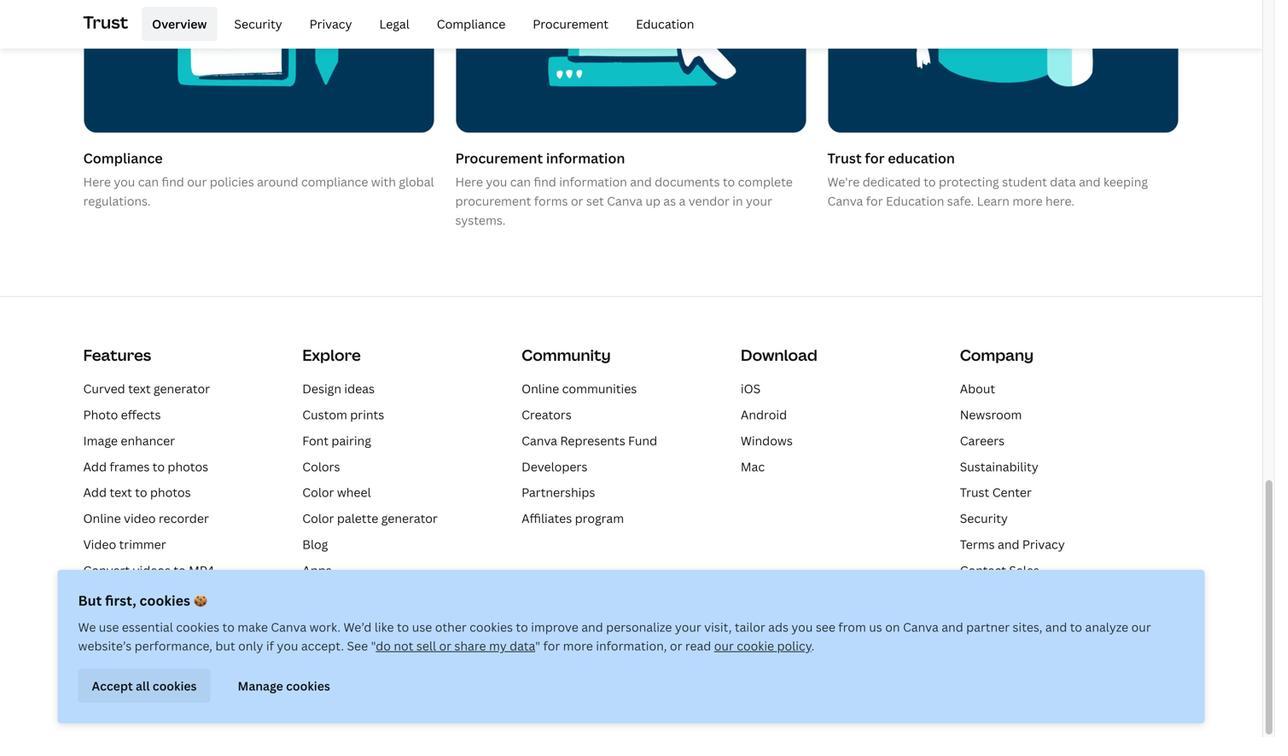 Task type: locate. For each thing, give the bounding box(es) containing it.
you
[[114, 174, 135, 190], [486, 174, 507, 190], [791, 619, 813, 635], [277, 638, 298, 654]]

we're dedicated to protecting student data and keeping canva for education safe. learn more here.
[[827, 174, 1148, 209]]

0 vertical spatial information
[[546, 149, 625, 167]]

photos
[[168, 459, 208, 475], [150, 484, 191, 501]]

learn
[[977, 193, 1010, 209]]

0 vertical spatial online
[[522, 381, 559, 397]]

you up procurement
[[486, 174, 507, 190]]

use up sell
[[412, 619, 432, 635]]

information inside here you can find information and documents to complete procurement forms or set canva up as a vendor in your systems.
[[559, 174, 627, 190]]

0 vertical spatial security link
[[224, 7, 292, 41]]

canva represents fund
[[522, 433, 657, 449]]

ios
[[741, 381, 761, 397]]

security inside security 'link'
[[234, 16, 282, 32]]

first,
[[105, 591, 136, 610]]

overview
[[152, 16, 207, 32]]

1 horizontal spatial "
[[535, 638, 540, 654]]

1 horizontal spatial our
[[714, 638, 734, 654]]

1 horizontal spatial here
[[455, 174, 483, 190]]

" down improve on the left of the page
[[535, 638, 540, 654]]

1 horizontal spatial or
[[571, 193, 583, 209]]

can for procurement information
[[510, 174, 531, 190]]

0 horizontal spatial "
[[371, 638, 376, 654]]

to up in
[[723, 174, 735, 190]]

work.
[[309, 619, 341, 635]]

here you can find information and documents to complete procurement forms or set canva up as a vendor in your systems.
[[455, 174, 793, 228]]

1 horizontal spatial education
[[886, 193, 944, 209]]

1 horizontal spatial online
[[522, 381, 559, 397]]

0 vertical spatial text
[[128, 381, 151, 397]]

compliance up regulations.
[[83, 149, 163, 167]]

generator for curved text generator
[[154, 381, 210, 397]]

0 horizontal spatial security
[[234, 16, 282, 32]]

1 vertical spatial add
[[83, 484, 107, 501]]

color down colors link
[[302, 484, 334, 501]]

your down complete
[[746, 193, 772, 209]]

2 here from the left
[[455, 174, 483, 190]]

1 vertical spatial color
[[302, 510, 334, 527]]

add for add frames to photos
[[83, 459, 107, 475]]

about link
[[960, 381, 995, 397]]

a
[[679, 193, 686, 209]]

your up the "read"
[[675, 619, 701, 635]]

text up effects
[[128, 381, 151, 397]]

cookies inside 'button'
[[286, 678, 330, 694]]

generator
[[154, 381, 210, 397], [381, 510, 438, 527]]

0 horizontal spatial data
[[510, 638, 535, 654]]

0 horizontal spatial compliance
[[83, 149, 163, 167]]

visit,
[[704, 619, 732, 635]]

0 horizontal spatial use
[[99, 619, 119, 635]]

windows link
[[741, 433, 793, 449]]

or right sell
[[439, 638, 451, 654]]

canva left up
[[607, 193, 643, 209]]

1 here from the left
[[83, 174, 111, 190]]

pairing
[[332, 433, 371, 449]]

video trimmer
[[83, 536, 166, 553]]

trust left the overview
[[83, 10, 128, 34]]

for down dedicated
[[866, 193, 883, 209]]

generator right palette
[[381, 510, 438, 527]]

here you can find our policies around compliance with global regulations.
[[83, 174, 434, 209]]

here for compliance
[[83, 174, 111, 190]]

canva represents fund link
[[522, 433, 657, 449]]

cookies down 🍪 at the left of the page
[[176, 619, 219, 635]]

0 horizontal spatial generator
[[154, 381, 210, 397]]

" inside "we use essential cookies to make canva work. we'd like to use other cookies to improve and personalize your visit, tailor ads you see from us on canva and partner sites, and to analyze our website's performance, but only if you accept. see ""
[[371, 638, 376, 654]]

and up up
[[630, 174, 652, 190]]

education inside menu bar
[[636, 16, 694, 32]]

0 horizontal spatial education
[[636, 16, 694, 32]]

videos
[[133, 562, 171, 579]]

our inside here you can find our policies around compliance with global regulations.
[[187, 174, 207, 190]]

add down image
[[83, 459, 107, 475]]

photos down enhancer
[[168, 459, 208, 475]]

trust
[[83, 10, 128, 34], [827, 149, 862, 167], [960, 484, 989, 501]]

or left set on the left top of the page
[[571, 193, 583, 209]]

2 horizontal spatial more
[[1012, 193, 1043, 209]]

1 horizontal spatial generator
[[381, 510, 438, 527]]

text for add
[[110, 484, 132, 501]]

represents
[[560, 433, 625, 449]]

affiliates program link
[[522, 510, 624, 527]]

procurement information
[[455, 149, 625, 167]]

partner
[[966, 619, 1010, 635]]

0 horizontal spatial here
[[83, 174, 111, 190]]

for down improve on the left of the page
[[543, 638, 560, 654]]

or left the "read"
[[670, 638, 682, 654]]

can inside here you can find information and documents to complete procurement forms or set canva up as a vendor in your systems.
[[510, 174, 531, 190]]

our left policies
[[187, 174, 207, 190]]

1 vertical spatial information
[[559, 174, 627, 190]]

can down the procurement information
[[510, 174, 531, 190]]

cookies inside button
[[153, 678, 197, 694]]

data right the my
[[510, 638, 535, 654]]

0 vertical spatial more
[[1012, 193, 1043, 209]]

trust up we're
[[827, 149, 862, 167]]

1 horizontal spatial your
[[746, 193, 772, 209]]

0 vertical spatial photos
[[168, 459, 208, 475]]

1 color from the top
[[302, 484, 334, 501]]

compliance right "legal"
[[437, 16, 506, 32]]

more inside we're dedicated to protecting student data and keeping canva for education safe. learn more here.
[[1012, 193, 1043, 209]]

about
[[960, 381, 995, 397]]

you up regulations.
[[114, 174, 135, 190]]

text down frames
[[110, 484, 132, 501]]

1 vertical spatial trust
[[827, 149, 862, 167]]

to up but
[[222, 619, 235, 635]]

1 vertical spatial for
[[866, 193, 883, 209]]

here up regulations.
[[83, 174, 111, 190]]

here inside here you can find our policies around compliance with global regulations.
[[83, 174, 111, 190]]

1 horizontal spatial compliance
[[437, 16, 506, 32]]

1 horizontal spatial security
[[960, 510, 1008, 527]]

1 vertical spatial privacy
[[1022, 536, 1065, 553]]

0 horizontal spatial security link
[[224, 7, 292, 41]]

more down improve on the left of the page
[[563, 638, 593, 654]]

your
[[746, 193, 772, 209], [675, 619, 701, 635]]

image
[[83, 433, 118, 449]]

complete
[[738, 174, 793, 190]]

2 find from the left
[[534, 174, 556, 190]]

2 horizontal spatial trust
[[960, 484, 989, 501]]

online for online communities
[[522, 381, 559, 397]]

more down student
[[1012, 193, 1043, 209]]

find inside here you can find our policies around compliance with global regulations.
[[162, 174, 184, 190]]

security up terms
[[960, 510, 1008, 527]]

find inside here you can find information and documents to complete procurement forms or set canva up as a vendor in your systems.
[[534, 174, 556, 190]]

photos up recorder
[[150, 484, 191, 501]]

generator up effects
[[154, 381, 210, 397]]

canva down we're
[[827, 193, 863, 209]]

1 find from the left
[[162, 174, 184, 190]]

data up here.
[[1050, 174, 1076, 190]]

prints
[[350, 407, 384, 423]]

cookies right all
[[153, 678, 197, 694]]

here inside here you can find information and documents to complete procurement forms or set canva up as a vendor in your systems.
[[455, 174, 483, 190]]

privacy up "sales" at bottom right
[[1022, 536, 1065, 553]]

canva down creators
[[522, 433, 557, 449]]

security for the left security 'link'
[[234, 16, 282, 32]]

0 vertical spatial procurement
[[533, 16, 609, 32]]

1 horizontal spatial find
[[534, 174, 556, 190]]

0 horizontal spatial trust
[[83, 10, 128, 34]]

" down like at the left bottom
[[371, 638, 376, 654]]

security link
[[224, 7, 292, 41], [960, 510, 1008, 527]]

1 vertical spatial procurement
[[455, 149, 543, 167]]

convert videos to mp4 link
[[83, 562, 214, 579]]

2 add from the top
[[83, 484, 107, 501]]

use up website's
[[99, 619, 119, 635]]

0 vertical spatial security
[[234, 16, 282, 32]]

0 horizontal spatial see
[[83, 588, 104, 604]]

0 vertical spatial data
[[1050, 174, 1076, 190]]

procurement for procurement
[[533, 16, 609, 32]]

1 vertical spatial your
[[675, 619, 701, 635]]

1 " from the left
[[371, 638, 376, 654]]

legal link
[[369, 7, 420, 41]]

community
[[522, 345, 611, 366]]

and
[[630, 174, 652, 190], [1079, 174, 1101, 190], [998, 536, 1019, 553], [581, 619, 603, 635], [942, 619, 963, 635], [1045, 619, 1067, 635]]

color wheel
[[302, 484, 371, 501]]

1 horizontal spatial data
[[1050, 174, 1076, 190]]

apps link
[[302, 562, 332, 579]]

can for compliance
[[138, 174, 159, 190]]

🍪
[[193, 591, 207, 610]]

online up creators link
[[522, 381, 559, 397]]

colors
[[302, 459, 340, 475]]

manage cookies button
[[224, 669, 344, 703]]

compliance
[[437, 16, 506, 32], [83, 149, 163, 167]]

0 horizontal spatial or
[[439, 638, 451, 654]]

security link up terms
[[960, 510, 1008, 527]]

1 add from the top
[[83, 459, 107, 475]]

1 horizontal spatial use
[[412, 619, 432, 635]]

design ideas
[[302, 381, 375, 397]]

online for online video recorder
[[83, 510, 121, 527]]

custom
[[302, 407, 347, 423]]

see
[[83, 588, 104, 604], [347, 638, 368, 654]]

performance,
[[135, 638, 212, 654]]

our down visit,
[[714, 638, 734, 654]]

accept
[[92, 678, 133, 694]]

accept all cookies
[[92, 678, 197, 694]]

color up "blog"
[[302, 510, 334, 527]]

privacy left "legal"
[[310, 16, 352, 32]]

trust down 'sustainability'
[[960, 484, 989, 501]]

protecting
[[939, 174, 999, 190]]

cookies
[[139, 591, 190, 610], [176, 619, 219, 635], [470, 619, 513, 635], [153, 678, 197, 694], [286, 678, 330, 694]]

add text to photos
[[83, 484, 191, 501]]

we use essential cookies to make canva work. we'd like to use other cookies to improve and personalize your visit, tailor ads you see from us on canva and partner sites, and to analyze our website's performance, but only if you accept. see "
[[78, 619, 1151, 654]]

1 vertical spatial generator
[[381, 510, 438, 527]]

you inside here you can find our policies around compliance with global regulations.
[[114, 174, 135, 190]]

for up dedicated
[[865, 149, 885, 167]]

add up video
[[83, 484, 107, 501]]

1 vertical spatial text
[[110, 484, 132, 501]]

data
[[1050, 174, 1076, 190], [510, 638, 535, 654]]

education link
[[626, 7, 704, 41]]

2 horizontal spatial our
[[1131, 619, 1151, 635]]

1 vertical spatial online
[[83, 510, 121, 527]]

1 vertical spatial more
[[107, 588, 137, 604]]

keeping
[[1104, 174, 1148, 190]]

security link left privacy link
[[224, 7, 292, 41]]

use
[[99, 619, 119, 635], [412, 619, 432, 635]]

android link
[[741, 407, 787, 423]]

custom prints link
[[302, 407, 384, 423]]

to down enhancer
[[152, 459, 165, 475]]

communities
[[562, 381, 637, 397]]

0 vertical spatial compliance
[[437, 16, 506, 32]]

and left partner
[[942, 619, 963, 635]]

0 vertical spatial color
[[302, 484, 334, 501]]

careers link
[[960, 433, 1005, 449]]

0 vertical spatial our
[[187, 174, 207, 190]]

to left improve on the left of the page
[[516, 619, 528, 635]]

0 horizontal spatial can
[[138, 174, 159, 190]]

0 vertical spatial your
[[746, 193, 772, 209]]

image enhancer
[[83, 433, 175, 449]]

you right if
[[277, 638, 298, 654]]

1 horizontal spatial security link
[[960, 510, 1008, 527]]

and left keeping
[[1079, 174, 1101, 190]]

add text to photos link
[[83, 484, 191, 501]]

2 " from the left
[[535, 638, 540, 654]]

see down we'd
[[347, 638, 368, 654]]

to down education
[[924, 174, 936, 190]]

1 vertical spatial security
[[960, 510, 1008, 527]]

1 horizontal spatial can
[[510, 174, 531, 190]]

0 vertical spatial add
[[83, 459, 107, 475]]

data inside we're dedicated to protecting student data and keeping canva for education safe. learn more here.
[[1050, 174, 1076, 190]]

systems.
[[455, 212, 506, 228]]

0 vertical spatial trust
[[83, 10, 128, 34]]

or inside here you can find information and documents to complete procurement forms or set canva up as a vendor in your systems.
[[571, 193, 583, 209]]

our right analyze
[[1131, 619, 1151, 635]]

trust for trust for education
[[827, 149, 862, 167]]

2 vertical spatial our
[[714, 638, 734, 654]]

2 color from the top
[[302, 510, 334, 527]]

menu bar
[[135, 7, 704, 41]]

add
[[83, 459, 107, 475], [83, 484, 107, 501]]

0 horizontal spatial find
[[162, 174, 184, 190]]

can up regulations.
[[138, 174, 159, 190]]

2 can from the left
[[510, 174, 531, 190]]

and inside here you can find information and documents to complete procurement forms or set canva up as a vendor in your systems.
[[630, 174, 652, 190]]

procurement
[[533, 16, 609, 32], [455, 149, 543, 167]]

make
[[238, 619, 268, 635]]

1 horizontal spatial see
[[347, 638, 368, 654]]

2 vertical spatial trust
[[960, 484, 989, 501]]

newsroom link
[[960, 407, 1022, 423]]

find up forms
[[534, 174, 556, 190]]

1 vertical spatial our
[[1131, 619, 1151, 635]]

personalize
[[606, 619, 672, 635]]

0 horizontal spatial online
[[83, 510, 121, 527]]

computer monitor with canva logo icon image
[[456, 0, 806, 133]]

can inside here you can find our policies around compliance with global regulations.
[[138, 174, 159, 190]]

here up procurement
[[455, 174, 483, 190]]

0 vertical spatial education
[[636, 16, 694, 32]]

procurement link
[[523, 7, 619, 41]]

0 vertical spatial privacy
[[310, 16, 352, 32]]

trust for trust center
[[960, 484, 989, 501]]

online communities link
[[522, 381, 637, 397]]

recorder
[[159, 510, 209, 527]]

website's
[[78, 638, 132, 654]]

0 horizontal spatial your
[[675, 619, 701, 635]]

2 vertical spatial more
[[563, 638, 593, 654]]

0 vertical spatial for
[[865, 149, 885, 167]]

cookies down accept.
[[286, 678, 330, 694]]

mac link
[[741, 459, 765, 475]]

online up video
[[83, 510, 121, 527]]

1 vertical spatial education
[[886, 193, 944, 209]]

and inside we're dedicated to protecting student data and keeping canva for education safe. learn more here.
[[1079, 174, 1101, 190]]

1 vertical spatial security link
[[960, 510, 1008, 527]]

2 horizontal spatial or
[[670, 638, 682, 654]]

accept.
[[301, 638, 344, 654]]

1 vertical spatial photos
[[150, 484, 191, 501]]

1 vertical spatial see
[[347, 638, 368, 654]]

compliance link
[[427, 7, 516, 41]]

you inside here you can find information and documents to complete procurement forms or set canva up as a vendor in your systems.
[[486, 174, 507, 190]]

1 can from the left
[[138, 174, 159, 190]]

see left the "first," on the left of page
[[83, 588, 104, 604]]

1 horizontal spatial trust
[[827, 149, 862, 167]]

more down convert
[[107, 588, 137, 604]]

like
[[375, 619, 394, 635]]

0 vertical spatial generator
[[154, 381, 210, 397]]

photo effects
[[83, 407, 161, 423]]

0 horizontal spatial our
[[187, 174, 207, 190]]

find left policies
[[162, 174, 184, 190]]

security left privacy link
[[234, 16, 282, 32]]

download
[[741, 345, 818, 366]]

blog link
[[302, 536, 328, 553]]



Task type: describe. For each thing, give the bounding box(es) containing it.
manage
[[238, 678, 283, 694]]

online communities
[[522, 381, 637, 397]]

partnerships link
[[522, 484, 595, 501]]

add frames to photos link
[[83, 459, 208, 475]]

color palette generator
[[302, 510, 438, 527]]

around
[[257, 174, 298, 190]]

0 vertical spatial see
[[83, 588, 104, 604]]

see inside "we use essential cookies to make canva work. we'd like to use other cookies to improve and personalize your visit, tailor ads you see from us on canva and partner sites, and to analyze our website's performance, but only if you accept. see ""
[[347, 638, 368, 654]]

photo
[[83, 407, 118, 423]]

you up policy
[[791, 619, 813, 635]]

global
[[399, 174, 434, 190]]

font pairing link
[[302, 433, 371, 449]]

or for information
[[571, 193, 583, 209]]

.
[[811, 638, 815, 654]]

1 vertical spatial data
[[510, 638, 535, 654]]

to right like at the left bottom
[[397, 619, 409, 635]]

information,
[[596, 638, 667, 654]]

mp4
[[189, 562, 214, 579]]

and right sites,
[[1045, 619, 1067, 635]]

photos for add frames to photos
[[168, 459, 208, 475]]

creators
[[522, 407, 572, 423]]

if
[[266, 638, 274, 654]]

color wheel link
[[302, 484, 371, 501]]

but
[[215, 638, 235, 654]]

wheel
[[337, 484, 371, 501]]

image enhancer link
[[83, 433, 175, 449]]

with
[[371, 174, 396, 190]]

contact sales link
[[960, 562, 1039, 579]]

as
[[663, 193, 676, 209]]

developers
[[522, 459, 587, 475]]

other
[[435, 619, 467, 635]]

photo effects link
[[83, 407, 161, 423]]

for inside we're dedicated to protecting student data and keeping canva for education safe. learn more here.
[[866, 193, 883, 209]]

1 horizontal spatial privacy
[[1022, 536, 1065, 553]]

ads
[[768, 619, 789, 635]]

all
[[136, 678, 150, 694]]

forms
[[534, 193, 568, 209]]

trust for trust
[[83, 10, 128, 34]]

we'd
[[343, 619, 372, 635]]

terms and privacy
[[960, 536, 1065, 553]]

your inside here you can find information and documents to complete procurement forms or set canva up as a vendor in your systems.
[[746, 193, 772, 209]]

trust center link
[[960, 484, 1032, 501]]

to left analyze
[[1070, 619, 1082, 635]]

generator for color palette generator
[[381, 510, 438, 527]]

0 horizontal spatial privacy
[[310, 16, 352, 32]]

terms
[[960, 536, 995, 553]]

vendor
[[689, 193, 730, 209]]

we're
[[827, 174, 860, 190]]

font pairing
[[302, 433, 371, 449]]

curved text generator link
[[83, 381, 210, 397]]

to up the video
[[135, 484, 147, 501]]

video
[[83, 536, 116, 553]]

text for curved
[[128, 381, 151, 397]]

our inside "we use essential cookies to make canva work. we'd like to use other cookies to improve and personalize your visit, tailor ads you see from us on canva and partner sites, and to analyze our website's performance, but only if you accept. see ""
[[1131, 619, 1151, 635]]

color for color palette generator
[[302, 510, 334, 527]]

on
[[885, 619, 900, 635]]

essential
[[122, 619, 173, 635]]

add for add text to photos
[[83, 484, 107, 501]]

policy
[[777, 638, 811, 654]]

see more features
[[83, 588, 188, 604]]

here for procurement information
[[455, 174, 483, 190]]

ios link
[[741, 381, 761, 397]]

we
[[78, 619, 96, 635]]

curved
[[83, 381, 125, 397]]

compliance inside 'link'
[[437, 16, 506, 32]]

fund
[[628, 433, 657, 449]]

canva inside we're dedicated to protecting student data and keeping canva for education safe. learn more here.
[[827, 193, 863, 209]]

sustainability link
[[960, 459, 1038, 475]]

canva right "on"
[[903, 619, 939, 635]]

2 vertical spatial for
[[543, 638, 560, 654]]

find for procurement information
[[534, 174, 556, 190]]

academic cap icon image
[[828, 0, 1178, 133]]

design
[[302, 381, 341, 397]]

1 vertical spatial compliance
[[83, 149, 163, 167]]

photos for add text to photos
[[150, 484, 191, 501]]

mac
[[741, 459, 765, 475]]

center
[[992, 484, 1032, 501]]

my
[[489, 638, 507, 654]]

1 use from the left
[[99, 619, 119, 635]]

affiliates program
[[522, 510, 624, 527]]

and up do not sell or share my data " for more information, or read our cookie policy .
[[581, 619, 603, 635]]

2 use from the left
[[412, 619, 432, 635]]

see more features link
[[83, 588, 188, 604]]

developers link
[[522, 459, 587, 475]]

and up contact sales
[[998, 536, 1019, 553]]

canva inside here you can find information and documents to complete procurement forms or set canva up as a vendor in your systems.
[[607, 193, 643, 209]]

1 horizontal spatial more
[[563, 638, 593, 654]]

contact sales
[[960, 562, 1039, 579]]

video
[[124, 510, 156, 527]]

accept all cookies button
[[78, 669, 210, 703]]

sustainability
[[960, 459, 1038, 475]]

from
[[838, 619, 866, 635]]

not
[[394, 638, 413, 654]]

cookies up the my
[[470, 619, 513, 635]]

design ideas link
[[302, 381, 375, 397]]

procurement for procurement information
[[455, 149, 543, 167]]

legal
[[379, 16, 409, 32]]

canva up if
[[271, 619, 307, 635]]

see
[[816, 619, 835, 635]]

cookies up "essential"
[[139, 591, 190, 610]]

effects
[[121, 407, 161, 423]]

compliance checklist icon image
[[84, 0, 434, 133]]

our cookie policy link
[[714, 638, 811, 654]]

find for compliance
[[162, 174, 184, 190]]

or for share
[[670, 638, 682, 654]]

to left mp4
[[174, 562, 186, 579]]

privacy link
[[299, 7, 362, 41]]

education inside we're dedicated to protecting student data and keeping canva for education safe. learn more here.
[[886, 193, 944, 209]]

us
[[869, 619, 882, 635]]

up
[[645, 193, 660, 209]]

to inside here you can find information and documents to complete procurement forms or set canva up as a vendor in your systems.
[[723, 174, 735, 190]]

features
[[83, 345, 151, 366]]

custom prints
[[302, 407, 384, 423]]

video trimmer link
[[83, 536, 166, 553]]

convert videos to mp4
[[83, 562, 214, 579]]

0 horizontal spatial more
[[107, 588, 137, 604]]

student
[[1002, 174, 1047, 190]]

color for color wheel
[[302, 484, 334, 501]]

your inside "we use essential cookies to make canva work. we'd like to use other cookies to improve and personalize your visit, tailor ads you see from us on canva and partner sites, and to analyze our website's performance, but only if you accept. see ""
[[675, 619, 701, 635]]

to inside we're dedicated to protecting student data and keeping canva for education safe. learn more here.
[[924, 174, 936, 190]]

apps
[[302, 562, 332, 579]]

trust for education
[[827, 149, 955, 167]]

online video recorder
[[83, 510, 209, 527]]

menu bar containing overview
[[135, 7, 704, 41]]

cookie
[[737, 638, 774, 654]]

security for the bottommost security 'link'
[[960, 510, 1008, 527]]

program
[[575, 510, 624, 527]]

do not sell or share my data " for more information, or read our cookie policy .
[[376, 638, 815, 654]]

safe.
[[947, 193, 974, 209]]

set
[[586, 193, 604, 209]]

do
[[376, 638, 391, 654]]



Task type: vqa. For each thing, say whether or not it's contained in the screenshot.
leftmost templates
no



